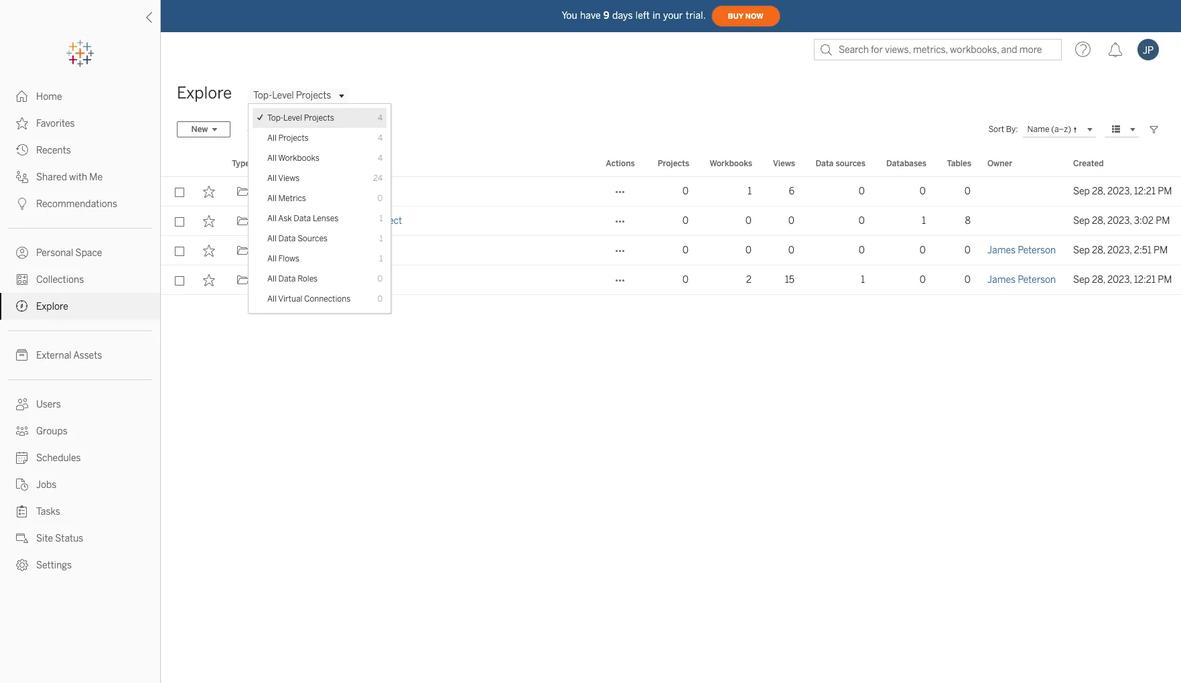 Task type: vqa. For each thing, say whether or not it's contained in the screenshot.


Task type: describe. For each thing, give the bounding box(es) containing it.
project image for external assets default project
[[237, 215, 249, 227]]

all virtual connections
[[267, 294, 351, 303]]

data left sources
[[816, 159, 834, 168]]

sep for samples
[[1074, 274, 1091, 286]]

24
[[374, 173, 383, 183]]

by text only_f5he34f image for recommendations
[[16, 198, 28, 210]]

buy
[[728, 12, 744, 20]]

row containing samples
[[161, 265, 1182, 295]]

external assets
[[36, 350, 102, 361]]

all for all ask data lenses
[[267, 214, 277, 223]]

4 inside checkbox item
[[378, 113, 383, 122]]

all data sources
[[267, 234, 328, 243]]

name for name
[[271, 159, 293, 168]]

lenses
[[313, 214, 339, 223]]

by text only_f5he34f image for site status
[[16, 532, 28, 544]]

you have 9 days left in your trial.
[[562, 10, 706, 21]]

cell for sep 28, 2023, 12:21 pm
[[980, 177, 1066, 206]]

by text only_f5he34f image for external assets
[[16, 349, 28, 361]]

recents
[[36, 145, 71, 156]]

by:
[[1007, 125, 1019, 134]]

by text only_f5he34f image for schedules
[[16, 452, 28, 464]]

by text only_f5he34f image for jobs
[[16, 479, 28, 491]]

default
[[339, 215, 370, 227]]

all views
[[267, 173, 300, 183]]

jobs
[[36, 479, 57, 491]]

shared
[[36, 172, 67, 183]]

james peterson link for sep 28, 2023, 12:21 pm
[[988, 265, 1057, 295]]

by text only_f5he34f image for recents
[[16, 144, 28, 156]]

all for all workbooks
[[267, 153, 277, 163]]

data up fashion
[[279, 234, 296, 243]]

row containing fashion release
[[161, 236, 1182, 265]]

james for sep 28, 2023, 2:51 pm
[[988, 245, 1016, 256]]

grid containing default
[[161, 151, 1182, 683]]

2023, for samples
[[1108, 274, 1133, 286]]

groups
[[36, 426, 68, 437]]

explore link
[[0, 293, 160, 320]]

sep for external assets default project
[[1074, 215, 1091, 227]]

created
[[1074, 159, 1104, 168]]

peterson for sep 28, 2023, 2:51 pm
[[1018, 245, 1057, 256]]

james peterson for sep 28, 2023, 12:21 pm
[[988, 274, 1057, 286]]

by text only_f5he34f image for collections
[[16, 273, 28, 286]]

jobs link
[[0, 471, 160, 498]]

default link
[[271, 177, 301, 206]]

12:21 for 1
[[1135, 274, 1156, 286]]

sep for default
[[1074, 186, 1091, 197]]

you
[[562, 10, 578, 21]]

users link
[[0, 391, 160, 418]]

virtual
[[278, 294, 303, 303]]

data sources
[[816, 159, 866, 168]]

2023, for default
[[1108, 186, 1133, 197]]

ask
[[278, 214, 292, 223]]

favorites
[[36, 118, 75, 129]]

pm for samples
[[1158, 274, 1173, 286]]

buy now
[[728, 12, 764, 20]]

row containing external assets default project
[[161, 206, 1182, 236]]

site
[[36, 533, 53, 544]]

sep 28, 2023, 12:21 pm for 1
[[1074, 274, 1173, 286]]

sources
[[298, 234, 328, 243]]

sep 28, 2023, 12:21 pm for 0
[[1074, 186, 1173, 197]]

sort
[[989, 125, 1005, 134]]

shared with me
[[36, 172, 103, 183]]

personal
[[36, 247, 73, 259]]

tasks
[[36, 506, 60, 517]]

samples
[[271, 274, 308, 286]]

workbooks inside menu
[[278, 153, 320, 163]]

level inside dropdown button
[[272, 90, 294, 101]]

8
[[966, 215, 971, 227]]

top- inside checkbox item
[[267, 113, 284, 122]]

select
[[247, 125, 272, 134]]

name (a–z) button
[[1023, 121, 1097, 137]]

all projects
[[267, 133, 309, 142]]

default
[[271, 186, 301, 197]]

tasks link
[[0, 498, 160, 525]]

by text only_f5he34f image for settings
[[16, 559, 28, 571]]

28, for external assets default project
[[1093, 215, 1106, 227]]

new button
[[177, 121, 231, 137]]

owner
[[988, 159, 1013, 168]]

all for all views
[[267, 173, 277, 183]]

sources
[[836, 159, 866, 168]]

sort by:
[[989, 125, 1019, 134]]

28, for fashion release
[[1093, 245, 1106, 256]]

favorites link
[[0, 110, 160, 137]]

all for all metrics
[[267, 193, 277, 203]]

trial.
[[686, 10, 706, 21]]

12:21 for 0
[[1135, 186, 1156, 197]]

top-level projects inside dropdown button
[[253, 90, 331, 101]]

all flows
[[267, 254, 300, 263]]

samples link
[[271, 265, 308, 295]]

space
[[75, 247, 102, 259]]

fashion
[[271, 245, 304, 256]]

collections link
[[0, 266, 160, 293]]

days
[[613, 10, 633, 21]]

collections
[[36, 274, 84, 286]]

all data roles
[[267, 274, 318, 283]]

external assets default project link
[[271, 206, 402, 236]]

by text only_f5he34f image for users
[[16, 398, 28, 410]]

all inside button
[[273, 125, 283, 134]]

site status
[[36, 533, 83, 544]]

project image for fashion release
[[237, 245, 249, 257]]

schedules
[[36, 452, 81, 464]]

by text only_f5he34f image for tasks
[[16, 505, 28, 517]]

0 vertical spatial explore
[[177, 83, 232, 103]]

personal space link
[[0, 239, 160, 266]]

checkbox item inside menu
[[253, 108, 387, 128]]

in
[[653, 10, 661, 21]]

main navigation. press the up and down arrow keys to access links. element
[[0, 83, 160, 578]]

assets for external assets default project
[[308, 215, 337, 227]]

site status link
[[0, 525, 160, 552]]

james for sep 28, 2023, 12:21 pm
[[988, 274, 1016, 286]]

0 vertical spatial views
[[773, 159, 796, 168]]

groups link
[[0, 418, 160, 444]]

pm for external assets default project
[[1156, 215, 1171, 227]]

2
[[747, 274, 752, 286]]

4 for all projects
[[378, 133, 383, 142]]

tables
[[948, 159, 972, 168]]

pm for default
[[1158, 186, 1173, 197]]

all ask data lenses
[[267, 214, 339, 223]]

fashion release
[[271, 245, 339, 256]]



Task type: locate. For each thing, give the bounding box(es) containing it.
by text only_f5he34f image left favorites
[[16, 117, 28, 129]]

by text only_f5he34f image inside the shared with me link
[[16, 171, 28, 183]]

left
[[636, 10, 650, 21]]

0 vertical spatial james peterson
[[988, 245, 1057, 256]]

2023, left 2:51
[[1108, 245, 1133, 256]]

external up users at the bottom left
[[36, 350, 72, 361]]

3 sep from the top
[[1074, 245, 1091, 256]]

project
[[372, 215, 402, 227]]

6 by text only_f5he34f image from the top
[[16, 505, 28, 517]]

Search for views, metrics, workbooks, and more text field
[[814, 39, 1062, 60]]

james peterson link
[[988, 236, 1057, 265], [988, 265, 1057, 295]]

5 by text only_f5he34f image from the top
[[16, 300, 28, 312]]

by text only_f5he34f image inside jobs link
[[16, 479, 28, 491]]

all up all views
[[267, 153, 277, 163]]

name (a–z)
[[1028, 124, 1072, 134]]

12:21
[[1135, 186, 1156, 197], [1135, 274, 1156, 286]]

1 vertical spatial 12:21
[[1135, 274, 1156, 286]]

home
[[36, 91, 62, 103]]

top- up select all
[[267, 113, 284, 122]]

4 project image from the top
[[237, 274, 249, 286]]

all metrics
[[267, 193, 306, 203]]

settings
[[36, 560, 72, 571]]

cell for sep 28, 2023, 3:02 pm
[[980, 206, 1066, 236]]

projects right actions in the top right of the page
[[658, 159, 690, 168]]

1 sep from the top
[[1074, 186, 1091, 197]]

pm right 3:02
[[1156, 215, 1171, 227]]

grid
[[161, 151, 1182, 683]]

3 2023, from the top
[[1108, 245, 1133, 256]]

assets
[[308, 215, 337, 227], [73, 350, 102, 361]]

pm for fashion release
[[1154, 245, 1169, 256]]

by text only_f5he34f image inside explore link
[[16, 300, 28, 312]]

28, down sep 28, 2023, 2:51 pm
[[1093, 274, 1106, 286]]

1 4 from the top
[[378, 113, 383, 122]]

12:21 up 3:02
[[1135, 186, 1156, 197]]

28,
[[1093, 186, 1106, 197], [1093, 215, 1106, 227], [1093, 245, 1106, 256], [1093, 274, 1106, 286]]

by text only_f5he34f image left personal
[[16, 247, 28, 259]]

8 by text only_f5he34f image from the top
[[16, 479, 28, 491]]

sep 28, 2023, 2:51 pm
[[1074, 245, 1169, 256]]

peterson
[[1018, 245, 1057, 256], [1018, 274, 1057, 286]]

roles
[[298, 274, 318, 283]]

checkbox item
[[253, 108, 387, 128]]

sep down sep 28, 2023, 2:51 pm
[[1074, 274, 1091, 286]]

by text only_f5he34f image inside 'external assets' link
[[16, 349, 28, 361]]

project image left ask
[[237, 215, 249, 227]]

project image for samples
[[237, 274, 249, 286]]

level up select all button
[[272, 90, 294, 101]]

7 by text only_f5he34f image from the top
[[16, 425, 28, 437]]

1 horizontal spatial name
[[1028, 124, 1050, 134]]

3:02
[[1135, 215, 1154, 227]]

4 row from the top
[[161, 265, 1182, 295]]

by text only_f5he34f image inside "home" link
[[16, 90, 28, 103]]

by text only_f5he34f image left 'site'
[[16, 532, 28, 544]]

1 by text only_f5he34f image from the top
[[16, 90, 28, 103]]

fashion release link
[[271, 236, 339, 265]]

views inside menu
[[278, 173, 300, 183]]

level inside menu
[[284, 113, 302, 122]]

by text only_f5he34f image left 'collections'
[[16, 273, 28, 286]]

0 horizontal spatial name
[[271, 159, 293, 168]]

0 vertical spatial sep 28, 2023, 12:21 pm
[[1074, 186, 1173, 197]]

3 by text only_f5he34f image from the top
[[16, 171, 28, 183]]

2023, left 3:02
[[1108, 215, 1133, 227]]

all up all workbooks
[[267, 133, 277, 142]]

4 for all workbooks
[[378, 153, 383, 163]]

flows
[[279, 254, 300, 263]]

3 project image from the top
[[237, 245, 249, 257]]

0 horizontal spatial views
[[278, 173, 300, 183]]

projects
[[296, 90, 331, 101], [304, 113, 334, 122], [279, 133, 309, 142], [658, 159, 690, 168]]

0 vertical spatial 12:21
[[1135, 186, 1156, 197]]

0 horizontal spatial workbooks
[[278, 153, 320, 163]]

28, up sep 28, 2023, 2:51 pm
[[1093, 215, 1106, 227]]

new
[[191, 125, 208, 134]]

projects inside dropdown button
[[296, 90, 331, 101]]

top-
[[253, 90, 272, 101], [267, 113, 284, 122]]

sep 28, 2023, 12:21 pm
[[1074, 186, 1173, 197], [1074, 274, 1173, 286]]

1 james peterson link from the top
[[988, 236, 1057, 265]]

external inside "link"
[[271, 215, 306, 227]]

explore down 'collections'
[[36, 301, 68, 312]]

15
[[785, 274, 795, 286]]

0 vertical spatial 4
[[378, 113, 383, 122]]

1 james from the top
[[988, 245, 1016, 256]]

2 james peterson from the top
[[988, 274, 1057, 286]]

james peterson for sep 28, 2023, 2:51 pm
[[988, 245, 1057, 256]]

2023, for fashion release
[[1108, 245, 1133, 256]]

1 vertical spatial name
[[271, 159, 293, 168]]

by text only_f5he34f image inside groups "link"
[[16, 425, 28, 437]]

1 vertical spatial level
[[284, 113, 302, 122]]

sep 28, 2023, 3:02 pm
[[1074, 215, 1171, 227]]

top-level projects down top-level projects dropdown button
[[267, 113, 334, 122]]

(a–z)
[[1052, 124, 1072, 134]]

james peterson
[[988, 245, 1057, 256], [988, 274, 1057, 286]]

2 cell from the top
[[980, 206, 1066, 236]]

1 vertical spatial james peterson
[[988, 274, 1057, 286]]

row containing default
[[161, 177, 1182, 206]]

recents link
[[0, 137, 160, 164]]

all up fashion
[[267, 234, 277, 243]]

1 vertical spatial external
[[36, 350, 72, 361]]

1 by text only_f5he34f image from the top
[[16, 117, 28, 129]]

home link
[[0, 83, 160, 110]]

row
[[161, 177, 1182, 206], [161, 206, 1182, 236], [161, 236, 1182, 265], [161, 265, 1182, 295]]

sep down created
[[1074, 186, 1091, 197]]

28, for samples
[[1093, 274, 1106, 286]]

4 sep from the top
[[1074, 274, 1091, 286]]

james peterson link for sep 28, 2023, 2:51 pm
[[988, 236, 1057, 265]]

0
[[683, 186, 689, 197], [859, 186, 865, 197], [920, 186, 926, 197], [965, 186, 971, 197], [378, 193, 383, 203], [683, 215, 689, 227], [746, 215, 752, 227], [789, 215, 795, 227], [859, 215, 865, 227], [683, 245, 689, 256], [746, 245, 752, 256], [789, 245, 795, 256], [859, 245, 865, 256], [920, 245, 926, 256], [965, 245, 971, 256], [378, 274, 383, 283], [683, 274, 689, 286], [920, 274, 926, 286], [965, 274, 971, 286], [378, 294, 383, 303]]

2 4 from the top
[[378, 133, 383, 142]]

views up the default
[[278, 173, 300, 183]]

0 vertical spatial external
[[271, 215, 306, 227]]

top-level projects button
[[248, 87, 349, 104]]

2 vertical spatial 4
[[378, 153, 383, 163]]

2023, up the sep 28, 2023, 3:02 pm
[[1108, 186, 1133, 197]]

project image down type
[[237, 186, 249, 198]]

by text only_f5he34f image left tasks
[[16, 505, 28, 517]]

2 by text only_f5he34f image from the top
[[16, 144, 28, 156]]

all for all data sources
[[267, 234, 277, 243]]

12:21 down 2:51
[[1135, 274, 1156, 286]]

metrics
[[279, 193, 306, 203]]

1 2023, from the top
[[1108, 186, 1133, 197]]

menu
[[249, 104, 391, 313]]

top- inside dropdown button
[[253, 90, 272, 101]]

4 2023, from the top
[[1108, 274, 1133, 286]]

by text only_f5he34f image for shared with me
[[16, 171, 28, 183]]

top- up select all button
[[253, 90, 272, 101]]

navigation panel element
[[0, 40, 160, 578]]

2 28, from the top
[[1093, 215, 1106, 227]]

by text only_f5he34f image inside recommendations link
[[16, 198, 28, 210]]

all down all flows
[[267, 274, 277, 283]]

2 12:21 from the top
[[1135, 274, 1156, 286]]

1 sep 28, 2023, 12:21 pm from the top
[[1074, 186, 1173, 197]]

1 vertical spatial peterson
[[1018, 274, 1057, 286]]

all left ask
[[267, 214, 277, 223]]

by text only_f5he34f image inside users link
[[16, 398, 28, 410]]

1 vertical spatial views
[[278, 173, 300, 183]]

name for name (a–z)
[[1028, 124, 1050, 134]]

explore inside main navigation. press the up and down arrow keys to access links. element
[[36, 301, 68, 312]]

shared with me link
[[0, 164, 160, 190]]

list view image
[[1111, 123, 1123, 135]]

assets up the sources at the top left of the page
[[308, 215, 337, 227]]

2 peterson from the top
[[1018, 274, 1057, 286]]

project image for default
[[237, 186, 249, 198]]

project image left all flows
[[237, 245, 249, 257]]

recommendations
[[36, 198, 117, 210]]

cell right 8
[[980, 206, 1066, 236]]

3 by text only_f5he34f image from the top
[[16, 273, 28, 286]]

external assets link
[[0, 342, 160, 369]]

external for external assets default project
[[271, 215, 306, 227]]

by text only_f5he34f image
[[16, 117, 28, 129], [16, 247, 28, 259], [16, 273, 28, 286], [16, 398, 28, 410], [16, 452, 28, 464], [16, 505, 28, 517], [16, 532, 28, 544]]

by text only_f5he34f image for groups
[[16, 425, 28, 437]]

explore up new popup button
[[177, 83, 232, 103]]

row group containing default
[[161, 177, 1182, 295]]

1 horizontal spatial assets
[[308, 215, 337, 227]]

by text only_f5he34f image for favorites
[[16, 117, 28, 129]]

by text only_f5he34f image for personal space
[[16, 247, 28, 259]]

top-level projects
[[253, 90, 331, 101], [267, 113, 334, 122]]

2 row from the top
[[161, 206, 1182, 236]]

0 vertical spatial level
[[272, 90, 294, 101]]

projects down top-level projects dropdown button
[[304, 113, 334, 122]]

1 peterson from the top
[[1018, 245, 1057, 256]]

0 vertical spatial assets
[[308, 215, 337, 227]]

by text only_f5he34f image inside the settings link
[[16, 559, 28, 571]]

1 vertical spatial assets
[[73, 350, 102, 361]]

1 horizontal spatial views
[[773, 159, 796, 168]]

by text only_f5he34f image left schedules
[[16, 452, 28, 464]]

by text only_f5he34f image inside tasks link
[[16, 505, 28, 517]]

external up all data sources
[[271, 215, 306, 227]]

views
[[773, 159, 796, 168], [278, 173, 300, 183]]

all for all data roles
[[267, 274, 277, 283]]

1 28, from the top
[[1093, 186, 1106, 197]]

all for all projects
[[267, 133, 277, 142]]

data right ask
[[294, 214, 311, 223]]

menu containing top-level projects
[[249, 104, 391, 313]]

all left virtual
[[267, 294, 277, 303]]

views up '6'
[[773, 159, 796, 168]]

with
[[69, 172, 87, 183]]

now
[[746, 12, 764, 20]]

sep down the sep 28, 2023, 3:02 pm
[[1074, 245, 1091, 256]]

4 28, from the top
[[1093, 274, 1106, 286]]

projects up all projects
[[296, 90, 331, 101]]

level up all projects
[[284, 113, 302, 122]]

3 row from the top
[[161, 236, 1182, 265]]

by text only_f5he34f image left users at the bottom left
[[16, 398, 28, 410]]

all left 'flows'
[[267, 254, 277, 263]]

2:51
[[1135, 245, 1152, 256]]

me
[[89, 172, 103, 183]]

name left (a–z)
[[1028, 124, 1050, 134]]

external assets default project
[[271, 215, 402, 227]]

external inside main navigation. press the up and down arrow keys to access links. element
[[36, 350, 72, 361]]

0 vertical spatial peterson
[[1018, 245, 1057, 256]]

pm down sep 28, 2023, 2:51 pm
[[1158, 274, 1173, 286]]

pm right 2:51
[[1154, 245, 1169, 256]]

4 by text only_f5he34f image from the top
[[16, 398, 28, 410]]

status
[[55, 533, 83, 544]]

all for all virtual connections
[[267, 294, 277, 303]]

external for external assets
[[36, 350, 72, 361]]

6 by text only_f5he34f image from the top
[[16, 349, 28, 361]]

1 horizontal spatial workbooks
[[710, 159, 753, 168]]

peterson for sep 28, 2023, 12:21 pm
[[1018, 274, 1057, 286]]

project image left samples link
[[237, 274, 249, 286]]

project image
[[237, 186, 249, 198], [237, 215, 249, 227], [237, 245, 249, 257], [237, 274, 249, 286]]

4
[[378, 113, 383, 122], [378, 133, 383, 142], [378, 153, 383, 163]]

actions
[[606, 159, 635, 168]]

4 by text only_f5he34f image from the top
[[16, 198, 28, 210]]

external
[[271, 215, 306, 227], [36, 350, 72, 361]]

by text only_f5he34f image
[[16, 90, 28, 103], [16, 144, 28, 156], [16, 171, 28, 183], [16, 198, 28, 210], [16, 300, 28, 312], [16, 349, 28, 361], [16, 425, 28, 437], [16, 479, 28, 491], [16, 559, 28, 571]]

9 by text only_f5he34f image from the top
[[16, 559, 28, 571]]

0 horizontal spatial external
[[36, 350, 72, 361]]

0 vertical spatial top-level projects
[[253, 90, 331, 101]]

sep up sep 28, 2023, 2:51 pm
[[1074, 215, 1091, 227]]

0 horizontal spatial explore
[[36, 301, 68, 312]]

3 4 from the top
[[378, 153, 383, 163]]

28, down the sep 28, 2023, 3:02 pm
[[1093, 245, 1106, 256]]

name inside popup button
[[1028, 124, 1050, 134]]

2023, down sep 28, 2023, 2:51 pm
[[1108, 274, 1133, 286]]

pm up the sep 28, 2023, 3:02 pm
[[1158, 186, 1173, 197]]

1 vertical spatial top-
[[267, 113, 284, 122]]

2 project image from the top
[[237, 215, 249, 227]]

by text only_f5he34f image inside site status link
[[16, 532, 28, 544]]

name up all views
[[271, 159, 293, 168]]

6
[[789, 186, 795, 197]]

0 horizontal spatial assets
[[73, 350, 102, 361]]

sep
[[1074, 186, 1091, 197], [1074, 215, 1091, 227], [1074, 245, 1091, 256], [1074, 274, 1091, 286]]

28, for default
[[1093, 186, 1106, 197]]

all for all flows
[[267, 254, 277, 263]]

2 sep 28, 2023, 12:21 pm from the top
[[1074, 274, 1173, 286]]

your
[[664, 10, 683, 21]]

cell
[[980, 177, 1066, 206], [980, 206, 1066, 236]]

0 vertical spatial james
[[988, 245, 1016, 256]]

2 sep from the top
[[1074, 215, 1091, 227]]

schedules link
[[0, 444, 160, 471]]

1 horizontal spatial external
[[271, 215, 306, 227]]

2 james peterson link from the top
[[988, 265, 1057, 295]]

data down 'flows'
[[279, 274, 296, 283]]

5 by text only_f5he34f image from the top
[[16, 452, 28, 464]]

1 cell from the top
[[980, 177, 1066, 206]]

row group
[[161, 177, 1182, 295]]

1 vertical spatial explore
[[36, 301, 68, 312]]

2023, for external assets default project
[[1108, 215, 1133, 227]]

1 row from the top
[[161, 177, 1182, 206]]

all up the default
[[267, 173, 277, 183]]

sep 28, 2023, 12:21 pm down sep 28, 2023, 2:51 pm
[[1074, 274, 1173, 286]]

1 project image from the top
[[237, 186, 249, 198]]

have
[[580, 10, 601, 21]]

buy now button
[[712, 5, 781, 27]]

top-level projects up all projects
[[253, 90, 331, 101]]

1 12:21 from the top
[[1135, 186, 1156, 197]]

personal space
[[36, 247, 102, 259]]

by text only_f5he34f image inside personal space link
[[16, 247, 28, 259]]

assets up users link
[[73, 350, 102, 361]]

2 james from the top
[[988, 274, 1016, 286]]

connections
[[304, 294, 351, 303]]

1 vertical spatial 4
[[378, 133, 383, 142]]

sep for fashion release
[[1074, 245, 1091, 256]]

by text only_f5he34f image inside collections link
[[16, 273, 28, 286]]

by text only_f5he34f image for explore
[[16, 300, 28, 312]]

1 horizontal spatial explore
[[177, 83, 232, 103]]

cell down owner
[[980, 177, 1066, 206]]

sep 28, 2023, 12:21 pm up the sep 28, 2023, 3:02 pm
[[1074, 186, 1173, 197]]

recommendations link
[[0, 190, 160, 217]]

all right select
[[273, 125, 283, 134]]

assets for external assets
[[73, 350, 102, 361]]

select all
[[247, 125, 283, 134]]

name
[[1028, 124, 1050, 134], [271, 159, 293, 168]]

7 by text only_f5he34f image from the top
[[16, 532, 28, 544]]

all left metrics
[[267, 193, 277, 203]]

assets inside "link"
[[308, 215, 337, 227]]

by text only_f5he34f image inside favorites link
[[16, 117, 28, 129]]

projects up all workbooks
[[279, 133, 309, 142]]

by text only_f5he34f image for home
[[16, 90, 28, 103]]

assets inside main navigation. press the up and down arrow keys to access links. element
[[73, 350, 102, 361]]

1 james peterson from the top
[[988, 245, 1057, 256]]

1 vertical spatial top-level projects
[[267, 113, 334, 122]]

1 vertical spatial sep 28, 2023, 12:21 pm
[[1074, 274, 1173, 286]]

2023,
[[1108, 186, 1133, 197], [1108, 215, 1133, 227], [1108, 245, 1133, 256], [1108, 274, 1133, 286]]

2 2023, from the top
[[1108, 215, 1133, 227]]

3 28, from the top
[[1093, 245, 1106, 256]]

2 by text only_f5he34f image from the top
[[16, 247, 28, 259]]

1
[[748, 186, 752, 197], [380, 214, 383, 223], [922, 215, 926, 227], [380, 234, 383, 243], [380, 254, 383, 263], [861, 274, 865, 286]]

0 vertical spatial name
[[1028, 124, 1050, 134]]

all workbooks
[[267, 153, 320, 163]]

settings link
[[0, 552, 160, 578]]

type
[[232, 159, 250, 168]]

0 vertical spatial top-
[[253, 90, 272, 101]]

by text only_f5he34f image inside schedules link
[[16, 452, 28, 464]]

by text only_f5he34f image inside "recents" link
[[16, 144, 28, 156]]

28, down created
[[1093, 186, 1106, 197]]

checkbox item containing top-level projects
[[253, 108, 387, 128]]

1 vertical spatial james
[[988, 274, 1016, 286]]

release
[[306, 245, 339, 256]]



